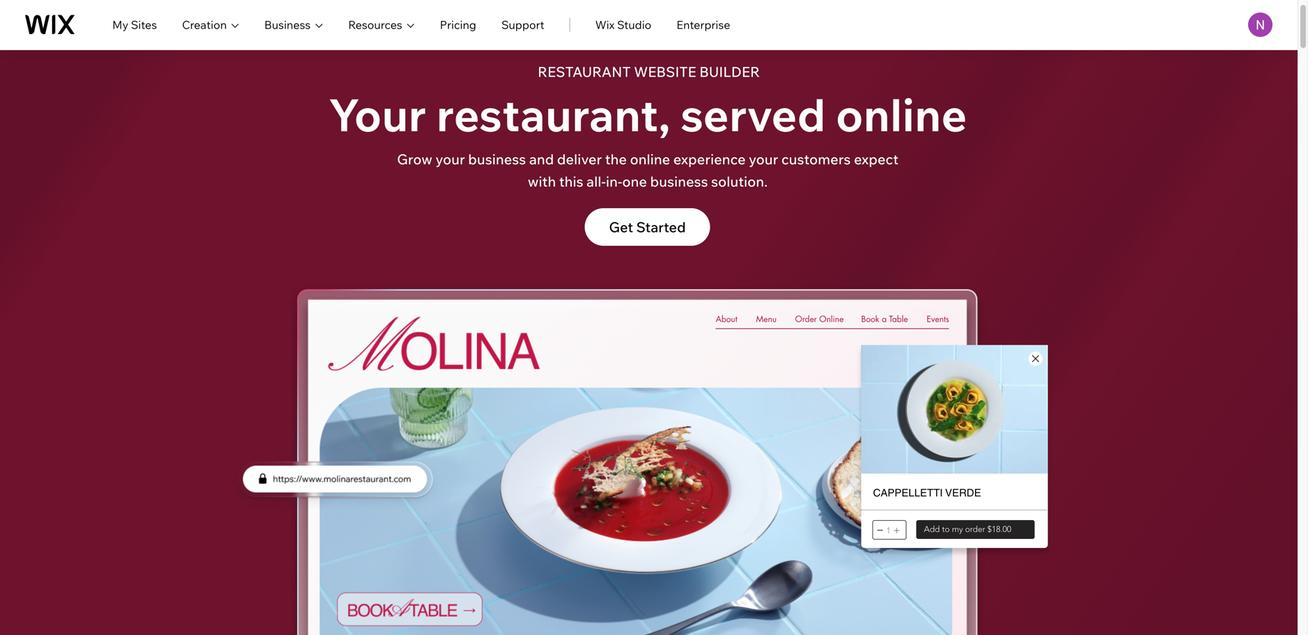 Task type: vqa. For each thing, say whether or not it's contained in the screenshot.
call
no



Task type: describe. For each thing, give the bounding box(es) containing it.
a
[[882, 313, 887, 325]]

grow your business and deliver the online experience your customers expect with this all-in-one business solution.
[[397, 151, 899, 190]]

studio
[[617, 18, 651, 32]]

business
[[264, 18, 311, 32]]

website
[[634, 63, 696, 80]]

the
[[605, 151, 627, 168]]

enterprise link
[[677, 16, 730, 33]]

customers
[[781, 151, 851, 168]]

group 47216885.jpg image
[[861, 345, 1048, 474]]

enterprise
[[677, 18, 730, 32]]

your
[[328, 87, 426, 143]]

table
[[889, 313, 908, 325]]

rest aurant website builder your restaurant, served online
[[328, 63, 967, 143]]

cappelletti
[[873, 487, 943, 499]]

to
[[942, 525, 950, 534]]

wix studio
[[595, 18, 651, 32]]

add to my order $18.00
[[924, 525, 1011, 534]]

online inside grow your business and deliver the online experience your customers expect with this all-in-one business solution.
[[630, 151, 670, 168]]

started
[[636, 218, 686, 236]]

add
[[924, 525, 940, 534]]

pricing link
[[440, 16, 476, 33]]

1 your from the left
[[436, 151, 465, 168]]

business button
[[264, 16, 323, 33]]

one
[[622, 173, 647, 190]]

aurant
[[573, 63, 631, 80]]

restaurant website - accept reservations, pick up and delivery orders online. image
[[227, 283, 993, 635]]

order
[[965, 525, 985, 534]]

in-
[[606, 173, 622, 190]]

sites
[[131, 18, 157, 32]]

rest
[[538, 63, 573, 80]]

builder
[[699, 63, 760, 80]]

events
[[927, 313, 949, 325]]

menu
[[756, 313, 777, 325]]

online inside "rest aurant website builder your restaurant, served online"
[[836, 87, 967, 143]]

1 horizontal spatial business
[[650, 173, 708, 190]]

wix
[[595, 18, 615, 32]]

order
[[795, 313, 817, 325]]



Task type: locate. For each thing, give the bounding box(es) containing it.
online up "one"
[[630, 151, 670, 168]]

book
[[861, 313, 879, 325]]

your up solution.
[[749, 151, 778, 168]]

and
[[529, 151, 554, 168]]

your right 'grow'
[[436, 151, 465, 168]]

pricing
[[440, 18, 476, 32]]

profile image image
[[1248, 13, 1273, 37]]

0 vertical spatial online
[[836, 87, 967, 143]]

resources
[[348, 18, 402, 32]]

business down the "experience"
[[650, 173, 708, 190]]

restaurant,
[[436, 87, 671, 143]]

1 vertical spatial business
[[650, 173, 708, 190]]

1 horizontal spatial online
[[836, 87, 967, 143]]

this
[[559, 173, 583, 190]]

with
[[528, 173, 556, 190]]

solution.
[[711, 173, 768, 190]]

1
[[886, 526, 891, 536]]

expect
[[854, 151, 899, 168]]

business left and
[[468, 151, 526, 168]]

deliver
[[557, 151, 602, 168]]

experience
[[673, 151, 746, 168]]

served
[[681, 87, 826, 143]]

creation
[[182, 18, 227, 32]]

support link
[[501, 16, 544, 33]]

my sites
[[112, 18, 157, 32]]

cappelletti verde
[[873, 487, 981, 499]]

online
[[836, 87, 967, 143], [630, 151, 670, 168]]

book a table
[[861, 313, 908, 325]]

business
[[468, 151, 526, 168], [650, 173, 708, 190]]

online
[[819, 313, 844, 325]]

1 horizontal spatial your
[[749, 151, 778, 168]]

your
[[436, 151, 465, 168], [749, 151, 778, 168]]

my sites link
[[112, 16, 157, 33]]

0 vertical spatial business
[[468, 151, 526, 168]]

2 your from the left
[[749, 151, 778, 168]]

0 horizontal spatial online
[[630, 151, 670, 168]]

wix studio link
[[595, 16, 651, 33]]

order online
[[795, 313, 844, 325]]

grow
[[397, 151, 432, 168]]

get started
[[609, 218, 686, 236]]

get
[[609, 218, 633, 236]]

all-
[[587, 173, 606, 190]]

creation button
[[182, 16, 239, 33]]

get started link
[[585, 208, 710, 246]]

verde
[[945, 487, 981, 499]]

0 horizontal spatial your
[[436, 151, 465, 168]]

my
[[112, 18, 128, 32]]

about
[[716, 313, 737, 325]]

resources button
[[348, 16, 415, 33]]

0 horizontal spatial business
[[468, 151, 526, 168]]

support
[[501, 18, 544, 32]]

1 vertical spatial online
[[630, 151, 670, 168]]

$18.00
[[988, 525, 1011, 534]]

my
[[952, 525, 963, 534]]

online up expect
[[836, 87, 967, 143]]



